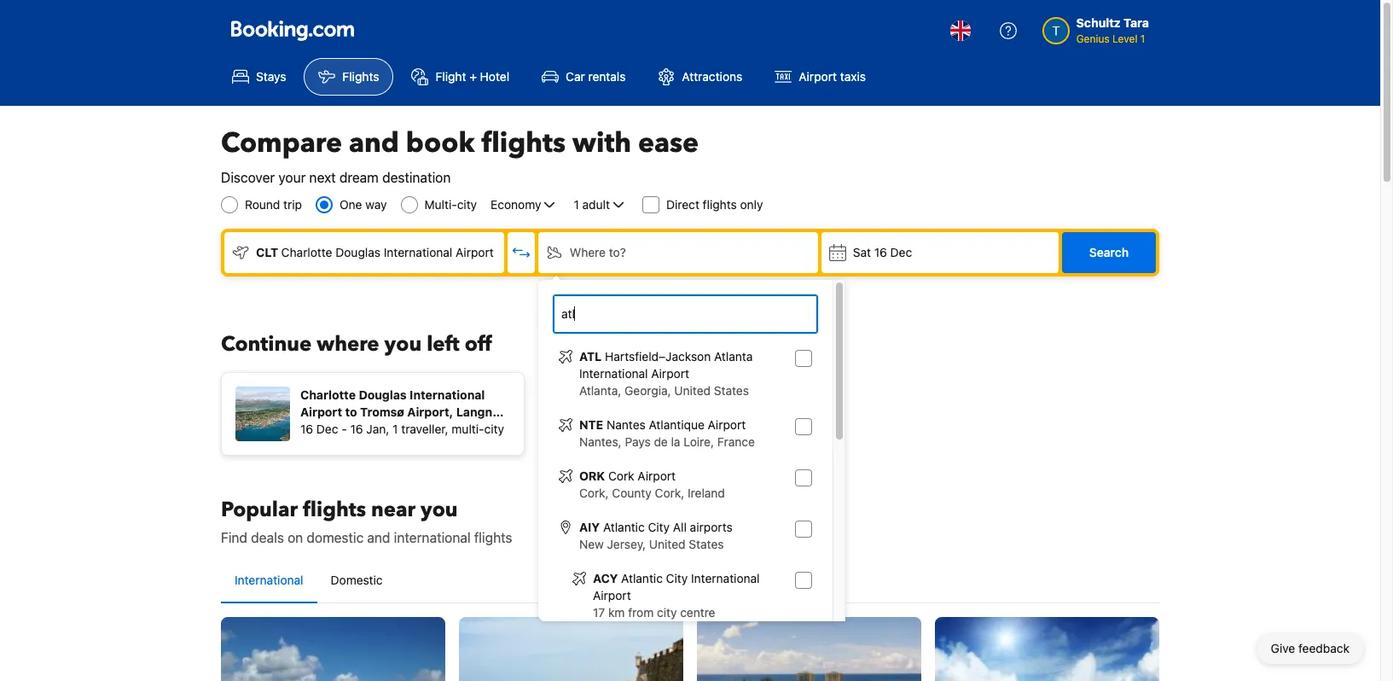 Task type: locate. For each thing, give the bounding box(es) containing it.
multi-
[[425, 197, 457, 212]]

flights up economy
[[482, 125, 566, 162]]

0 vertical spatial city
[[457, 197, 477, 212]]

and inside popular flights near you find deals on domestic and international flights
[[367, 530, 390, 545]]

2 vertical spatial 1
[[393, 422, 398, 436]]

compare and book flights with ease discover your next dream destination
[[221, 125, 699, 185]]

flights
[[343, 69, 379, 84]]

airport taxis
[[799, 69, 866, 84]]

states down airports
[[689, 537, 724, 551]]

you
[[385, 330, 422, 358], [421, 496, 458, 524]]

0 horizontal spatial 1
[[393, 422, 398, 436]]

trip
[[283, 197, 302, 212]]

france
[[718, 434, 755, 449]]

0 vertical spatial dec
[[891, 245, 912, 259]]

booking.com logo image
[[231, 20, 354, 41], [231, 20, 354, 41]]

atlantic inside the aiy atlantic city all airports new jersey, united states
[[603, 520, 645, 534]]

dec left - at the bottom
[[317, 422, 338, 436]]

international down deals
[[235, 573, 303, 587]]

2 cork, from the left
[[655, 486, 685, 500]]

international inside atlantic city international airport
[[691, 571, 760, 585]]

international down multi-
[[384, 245, 453, 259]]

attractions link
[[644, 58, 757, 96]]

airport up county
[[638, 469, 676, 483]]

la
[[671, 434, 681, 449]]

international up atlanta,
[[579, 366, 648, 381]]

1 right jan,
[[393, 422, 398, 436]]

0 vertical spatial 1
[[1141, 32, 1146, 45]]

1 inside dropdown button
[[574, 197, 579, 212]]

1 left adult
[[574, 197, 579, 212]]

sat
[[853, 245, 871, 259]]

flights
[[482, 125, 566, 162], [703, 197, 737, 212], [303, 496, 366, 524], [474, 530, 513, 545]]

0 vertical spatial atlantic
[[603, 520, 645, 534]]

new
[[579, 537, 604, 551]]

atlantic up 'from'
[[621, 571, 663, 585]]

tab list containing international
[[221, 558, 1160, 604]]

17 km from city centre
[[593, 605, 716, 620]]

where
[[317, 330, 379, 358]]

domestic button
[[317, 558, 397, 603]]

city inside atlantic city international airport
[[666, 571, 688, 585]]

left
[[427, 330, 460, 358]]

airport inside the nte nantes atlantique airport nantes, pays de la loire, france
[[708, 417, 746, 432]]

1 horizontal spatial 16
[[350, 422, 363, 436]]

airport up km
[[593, 588, 631, 603]]

0 horizontal spatial city
[[457, 197, 477, 212]]

united down hartsfield–jackson atlanta international airport at the bottom of page
[[675, 383, 711, 398]]

1 vertical spatial 1
[[574, 197, 579, 212]]

search button
[[1063, 232, 1156, 273]]

city right 'from'
[[657, 605, 677, 620]]

give feedback
[[1271, 641, 1350, 655]]

hartsfield–jackson atlanta international airport
[[579, 349, 753, 381]]

you up international
[[421, 496, 458, 524]]

2 horizontal spatial 1
[[1141, 32, 1146, 45]]

1 down tara
[[1141, 32, 1146, 45]]

1 vertical spatial united
[[649, 537, 686, 551]]

airport up atlanta, georgia, united states
[[651, 366, 690, 381]]

ireland
[[688, 486, 725, 500]]

2 horizontal spatial 16
[[875, 245, 887, 259]]

1 vertical spatial dec
[[317, 422, 338, 436]]

city inside the use enter to select airport and spacebar to add another one element
[[657, 605, 677, 620]]

0 horizontal spatial 16
[[300, 422, 313, 436]]

0 horizontal spatial dec
[[317, 422, 338, 436]]

flights right international
[[474, 530, 513, 545]]

1 vertical spatial city
[[666, 571, 688, 585]]

hartsfield–jackson
[[605, 349, 711, 364]]

airport inside atlantic city international airport
[[593, 588, 631, 603]]

aiy atlantic city all airports new jersey, united states
[[579, 520, 733, 551]]

states
[[714, 383, 749, 398], [689, 537, 724, 551]]

where to? button
[[538, 232, 818, 273]]

one way
[[340, 197, 387, 212]]

direct
[[667, 197, 700, 212]]

flights inside compare and book flights with ease discover your next dream destination
[[482, 125, 566, 162]]

flights link
[[304, 58, 394, 96]]

clt
[[256, 245, 278, 259]]

city right traveller,
[[484, 422, 504, 436]]

continue
[[221, 330, 312, 358]]

and up dream
[[349, 125, 399, 162]]

multi-
[[452, 422, 484, 436]]

1 horizontal spatial 1
[[574, 197, 579, 212]]

give
[[1271, 641, 1296, 655]]

dec inside sat 16 dec popup button
[[891, 245, 912, 259]]

and inside compare and book flights with ease discover your next dream destination
[[349, 125, 399, 162]]

and
[[349, 125, 399, 162], [367, 530, 390, 545]]

rentals
[[588, 69, 626, 84]]

traveller,
[[401, 422, 449, 436]]

flight
[[436, 69, 466, 84]]

16
[[875, 245, 887, 259], [300, 422, 313, 436], [350, 422, 363, 436]]

international button
[[221, 558, 317, 603]]

atlantique
[[649, 417, 705, 432]]

your
[[278, 170, 306, 185]]

stays
[[256, 69, 286, 84]]

16 left - at the bottom
[[300, 422, 313, 436]]

+
[[470, 69, 477, 84]]

1 horizontal spatial dec
[[891, 245, 912, 259]]

where
[[570, 245, 606, 259]]

on
[[288, 530, 303, 545]]

1 vertical spatial atlantic
[[621, 571, 663, 585]]

0 vertical spatial and
[[349, 125, 399, 162]]

1 vertical spatial you
[[421, 496, 458, 524]]

cork, up all
[[655, 486, 685, 500]]

1 horizontal spatial cork,
[[655, 486, 685, 500]]

states down atlanta
[[714, 383, 749, 398]]

all
[[673, 520, 687, 534]]

17
[[593, 605, 605, 620]]

0 horizontal spatial cork,
[[579, 486, 609, 500]]

international up centre
[[691, 571, 760, 585]]

airport up france
[[708, 417, 746, 432]]

ease
[[638, 125, 699, 162]]

airports
[[690, 520, 733, 534]]

airport inside hartsfield–jackson atlanta international airport
[[651, 366, 690, 381]]

ork cork airport cork, county cork, ireland
[[579, 469, 725, 500]]

city left all
[[648, 520, 670, 534]]

georgia,
[[625, 383, 671, 398]]

16 dec - 16 jan, 1 traveller, multi-city
[[300, 422, 504, 436]]

clt charlotte douglas international airport
[[256, 245, 494, 259]]

genius
[[1077, 32, 1110, 45]]

2 horizontal spatial city
[[657, 605, 677, 620]]

flights left only
[[703, 197, 737, 212]]

cork, down 'ork'
[[579, 486, 609, 500]]

1
[[1141, 32, 1146, 45], [574, 197, 579, 212], [393, 422, 398, 436]]

1 horizontal spatial city
[[484, 422, 504, 436]]

you inside popular flights near you find deals on domestic and international flights
[[421, 496, 458, 524]]

charlotte
[[281, 245, 332, 259]]

united inside the aiy atlantic city all airports new jersey, united states
[[649, 537, 686, 551]]

and down near at left
[[367, 530, 390, 545]]

16 right "sat"
[[875, 245, 887, 259]]

1 cork, from the left
[[579, 486, 609, 500]]

1 vertical spatial states
[[689, 537, 724, 551]]

2 vertical spatial city
[[657, 605, 677, 620]]

united down all
[[649, 537, 686, 551]]

popular flights near you find deals on domestic and international flights
[[221, 496, 513, 545]]

1 vertical spatial and
[[367, 530, 390, 545]]

near
[[371, 496, 416, 524]]

give feedback button
[[1258, 633, 1364, 664]]

city up centre
[[666, 571, 688, 585]]

dec right "sat"
[[891, 245, 912, 259]]

atlantic city international airport
[[593, 571, 760, 603]]

destination
[[382, 170, 451, 185]]

16 right - at the bottom
[[350, 422, 363, 436]]

dec
[[891, 245, 912, 259], [317, 422, 338, 436]]

atlantic up "jersey,"
[[603, 520, 645, 534]]

city
[[457, 197, 477, 212], [484, 422, 504, 436], [657, 605, 677, 620]]

city left economy
[[457, 197, 477, 212]]

flight + hotel link
[[397, 58, 524, 96]]

0 vertical spatial city
[[648, 520, 670, 534]]

car
[[566, 69, 585, 84]]

city
[[648, 520, 670, 534], [666, 571, 688, 585]]

international
[[394, 530, 471, 545]]

county
[[612, 486, 652, 500]]

1 vertical spatial city
[[484, 422, 504, 436]]

round
[[245, 197, 280, 212]]

you left "left"
[[385, 330, 422, 358]]

flight + hotel
[[436, 69, 510, 84]]

tab list
[[221, 558, 1160, 604]]



Task type: vqa. For each thing, say whether or not it's contained in the screenshot.
Closest
no



Task type: describe. For each thing, give the bounding box(es) containing it.
stays link
[[218, 58, 301, 96]]

domestic
[[307, 530, 364, 545]]

use enter to select airport and spacebar to add another one element
[[552, 341, 819, 681]]

nantes,
[[579, 434, 622, 449]]

from
[[628, 605, 654, 620]]

loire,
[[684, 434, 714, 449]]

km
[[608, 605, 625, 620]]

discover
[[221, 170, 275, 185]]

1 adult button
[[572, 195, 629, 215]]

nte
[[579, 417, 604, 432]]

schultz tara genius level 1
[[1077, 15, 1150, 45]]

airport inside ork cork airport cork, county cork, ireland
[[638, 469, 676, 483]]

search
[[1090, 245, 1129, 259]]

attractions
[[682, 69, 743, 84]]

level
[[1113, 32, 1138, 45]]

continue where you left off
[[221, 330, 492, 358]]

airport taxis link
[[761, 58, 881, 96]]

0 vertical spatial states
[[714, 383, 749, 398]]

compare
[[221, 125, 342, 162]]

direct flights only
[[667, 197, 763, 212]]

atlanta
[[714, 349, 753, 364]]

dec inside 16 dec - 16 jan, 1 traveller, multi-city link
[[317, 422, 338, 436]]

airport down multi-city
[[456, 245, 494, 259]]

taxis
[[840, 69, 866, 84]]

flights up domestic
[[303, 496, 366, 524]]

international inside button
[[235, 573, 303, 587]]

atl
[[579, 349, 602, 364]]

car rentals link
[[527, 58, 640, 96]]

16 dec - 16 jan, 1 traveller, multi-city link
[[236, 376, 521, 441]]

jersey,
[[607, 537, 646, 551]]

0 vertical spatial united
[[675, 383, 711, 398]]

international inside hartsfield–jackson atlanta international airport
[[579, 366, 648, 381]]

deals
[[251, 530, 284, 545]]

economy
[[491, 197, 541, 212]]

1 inside schultz tara genius level 1
[[1141, 32, 1146, 45]]

car rentals
[[566, 69, 626, 84]]

where to?
[[570, 245, 626, 259]]

atlanta,
[[579, 383, 622, 398]]

0 vertical spatial you
[[385, 330, 422, 358]]

cork
[[608, 469, 635, 483]]

next
[[309, 170, 336, 185]]

douglas
[[336, 245, 381, 259]]

-
[[342, 422, 347, 436]]

hotel
[[480, 69, 510, 84]]

aiy
[[579, 520, 600, 534]]

only
[[740, 197, 763, 212]]

multi-city
[[425, 197, 477, 212]]

round trip
[[245, 197, 302, 212]]

atlanta, georgia, united states
[[579, 383, 749, 398]]

sat 16 dec button
[[822, 232, 1059, 273]]

states inside the aiy atlantic city all airports new jersey, united states
[[689, 537, 724, 551]]

find
[[221, 530, 248, 545]]

1 adult
[[574, 197, 610, 212]]

de
[[654, 434, 668, 449]]

ork
[[579, 469, 605, 483]]

one
[[340, 197, 362, 212]]

feedback
[[1299, 641, 1350, 655]]

book
[[406, 125, 475, 162]]

acy
[[593, 571, 618, 585]]

adult
[[583, 197, 610, 212]]

Airport or city text field
[[560, 305, 812, 323]]

schultz
[[1077, 15, 1121, 30]]

nte nantes atlantique airport nantes, pays de la loire, france
[[579, 417, 755, 449]]

to?
[[609, 245, 626, 259]]

popular
[[221, 496, 298, 524]]

city inside the aiy atlantic city all airports new jersey, united states
[[648, 520, 670, 534]]

atlantic inside atlantic city international airport
[[621, 571, 663, 585]]

with
[[573, 125, 632, 162]]

16 inside popup button
[[875, 245, 887, 259]]

jan,
[[366, 422, 389, 436]]

pays
[[625, 434, 651, 449]]

off
[[465, 330, 492, 358]]

dream
[[340, 170, 379, 185]]

sat 16 dec
[[853, 245, 912, 259]]

airport left the taxis
[[799, 69, 837, 84]]



